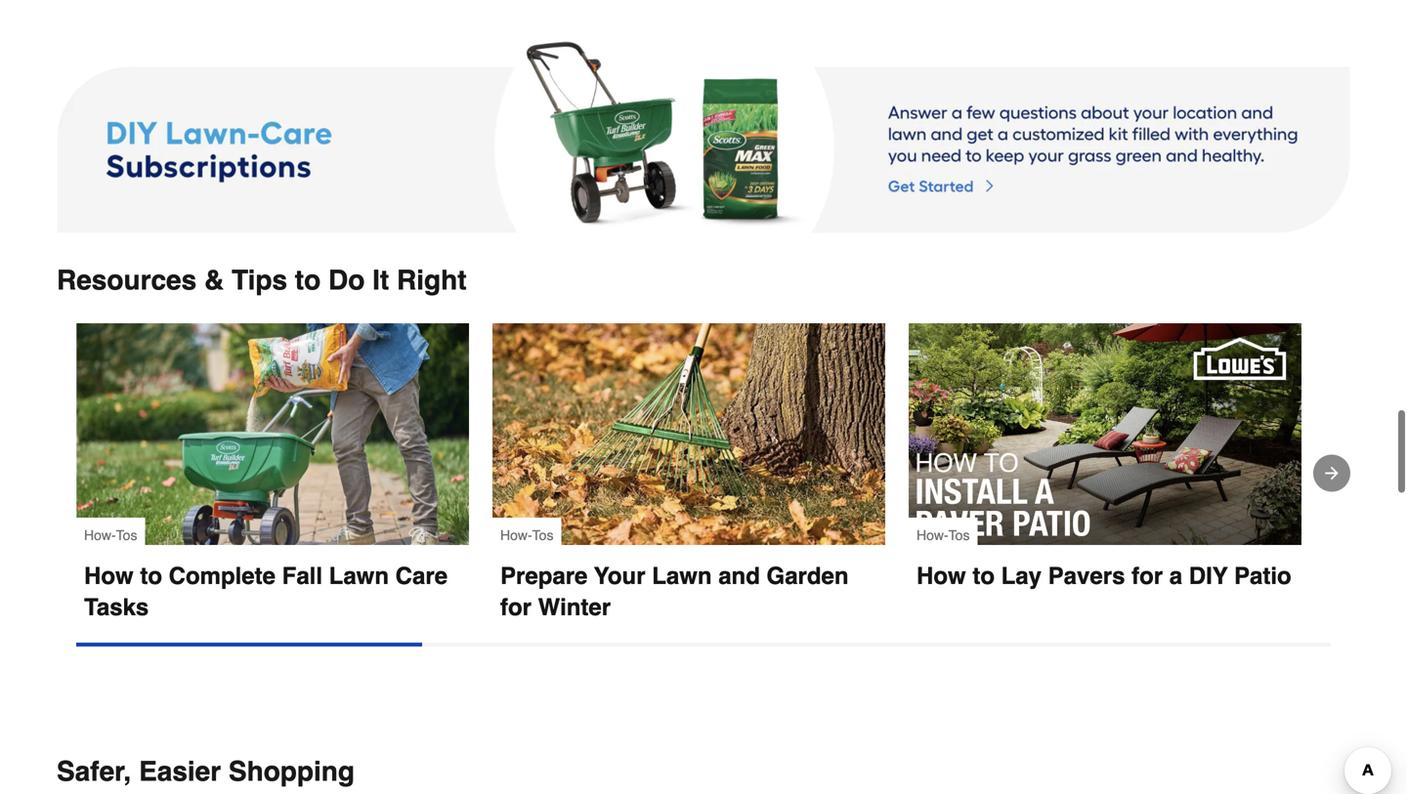 Task type: vqa. For each thing, say whether or not it's contained in the screenshot.
Living Room Furniture
no



Task type: locate. For each thing, give the bounding box(es) containing it.
how
[[84, 563, 134, 590], [917, 563, 966, 590]]

how to lay pavers for a diy patio
[[917, 563, 1291, 590]]

diy
[[1189, 563, 1228, 590]]

2 horizontal spatial to
[[973, 563, 995, 590]]

2 how- from the left
[[500, 528, 532, 543]]

3 how- from the left
[[917, 528, 949, 543]]

tasks
[[84, 594, 149, 621]]

to
[[295, 265, 321, 296], [140, 563, 162, 590], [973, 563, 995, 590]]

your
[[594, 563, 645, 590]]

easier
[[139, 756, 221, 788]]

to inside how to complete fall lawn care tasks
[[140, 563, 162, 590]]

1 horizontal spatial how-tos
[[500, 528, 554, 543]]

for down prepare
[[500, 594, 532, 621]]

0 horizontal spatial to
[[140, 563, 162, 590]]

2 lawn from the left
[[652, 563, 712, 590]]

prepare your lawn and garden for winter
[[500, 563, 855, 621]]

2 how-tos from the left
[[500, 528, 554, 543]]

1 vertical spatial for
[[500, 594, 532, 621]]

3 tos from the left
[[948, 528, 970, 543]]

for
[[1132, 563, 1163, 590], [500, 594, 532, 621]]

to for how to lay pavers for a diy patio
[[973, 563, 995, 590]]

lawn right fall
[[329, 563, 389, 590]]

3 how-tos from the left
[[917, 528, 970, 543]]

how up tasks
[[84, 563, 134, 590]]

1 horizontal spatial for
[[1132, 563, 1163, 590]]

0 vertical spatial for
[[1132, 563, 1163, 590]]

2 horizontal spatial how-
[[917, 528, 949, 543]]

a person pouring scotts weed and feed winterizer fertilizer into a green scotts push spreader. image
[[76, 324, 469, 545]]

lawn-care subscriptions. answer a few questions and get a customized kit to keep your grass healthy. image
[[57, 38, 1350, 234]]

how-tos
[[84, 528, 137, 543], [500, 528, 554, 543], [917, 528, 970, 543]]

right
[[397, 265, 467, 296]]

for left the a
[[1132, 563, 1163, 590]]

how- for prepare your lawn and garden for winter
[[500, 528, 532, 543]]

winter
[[538, 594, 611, 621]]

1 horizontal spatial how
[[917, 563, 966, 590]]

prepare
[[500, 563, 588, 590]]

for inside prepare your lawn and garden for winter
[[500, 594, 532, 621]]

2 horizontal spatial how-tos
[[917, 528, 970, 543]]

0 horizontal spatial lawn
[[329, 563, 389, 590]]

lawn left and
[[652, 563, 712, 590]]

1 how- from the left
[[84, 528, 116, 543]]

tos
[[116, 528, 137, 543], [532, 528, 554, 543], [948, 528, 970, 543]]

safer, easier shopping
[[57, 756, 355, 788]]

pavers
[[1048, 563, 1125, 590]]

lawn
[[329, 563, 389, 590], [652, 563, 712, 590]]

0 horizontal spatial for
[[500, 594, 532, 621]]

0 horizontal spatial tos
[[116, 528, 137, 543]]

2 tos from the left
[[532, 528, 554, 543]]

how left lay
[[917, 563, 966, 590]]

how- for how to complete fall lawn care tasks
[[84, 528, 116, 543]]

1 horizontal spatial how-
[[500, 528, 532, 543]]

tos for how to complete fall lawn care tasks
[[116, 528, 137, 543]]

0 horizontal spatial how
[[84, 563, 134, 590]]

1 horizontal spatial to
[[295, 265, 321, 296]]

1 horizontal spatial lawn
[[652, 563, 712, 590]]

to left do
[[295, 265, 321, 296]]

1 lawn from the left
[[329, 563, 389, 590]]

to for how to complete fall lawn care tasks
[[140, 563, 162, 590]]

how inside how to complete fall lawn care tasks
[[84, 563, 134, 590]]

0 horizontal spatial how-tos
[[84, 528, 137, 543]]

0 horizontal spatial how-
[[84, 528, 116, 543]]

how-
[[84, 528, 116, 543], [500, 528, 532, 543], [917, 528, 949, 543]]

resources
[[57, 265, 197, 296]]

2 how from the left
[[917, 563, 966, 590]]

lawn inside prepare your lawn and garden for winter
[[652, 563, 712, 590]]

1 horizontal spatial tos
[[532, 528, 554, 543]]

how for how to lay pavers for a diy patio
[[917, 563, 966, 590]]

to up tasks
[[140, 563, 162, 590]]

2 horizontal spatial tos
[[948, 528, 970, 543]]

scrollbar
[[76, 643, 422, 647]]

1 how-tos from the left
[[84, 528, 137, 543]]

do
[[328, 265, 365, 296]]

1 how from the left
[[84, 563, 134, 590]]

1 tos from the left
[[116, 528, 137, 543]]

to left lay
[[973, 563, 995, 590]]



Task type: describe. For each thing, give the bounding box(es) containing it.
fall
[[282, 563, 322, 590]]

and
[[718, 563, 760, 590]]

&
[[204, 265, 224, 296]]

tos for prepare your lawn and garden for winter
[[532, 528, 554, 543]]

care
[[395, 563, 448, 590]]

safer,
[[57, 756, 131, 788]]

garden
[[767, 563, 849, 590]]

patio
[[1234, 563, 1291, 590]]

green rake resting against a tree and a lawn strewn with leaves. image
[[492, 324, 885, 545]]

complete
[[169, 563, 276, 590]]

how-tos for prepare your lawn and garden for winter
[[500, 528, 554, 543]]

how- for how to lay pavers for a diy patio
[[917, 528, 949, 543]]

shopping
[[229, 756, 355, 788]]

tos for how to lay pavers for a diy patio
[[948, 528, 970, 543]]

lay
[[1001, 563, 1042, 590]]

lawn inside how to complete fall lawn care tasks
[[329, 563, 389, 590]]

how for how to complete fall lawn care tasks
[[84, 563, 134, 590]]

a colorful flower garden full of annuals and perennials. image
[[1325, 324, 1407, 545]]

how-tos for how to lay pavers for a diy patio
[[917, 528, 970, 543]]

a video demonstrating how to design and build a patio with pavers. image
[[909, 324, 1302, 545]]

arrow right image
[[1322, 464, 1342, 483]]

a
[[1169, 563, 1182, 590]]

how to complete fall lawn care tasks
[[84, 563, 454, 621]]

resources & tips to do it right
[[57, 265, 467, 296]]

how-tos for how to complete fall lawn care tasks
[[84, 528, 137, 543]]

it
[[372, 265, 389, 296]]

tips
[[232, 265, 287, 296]]



